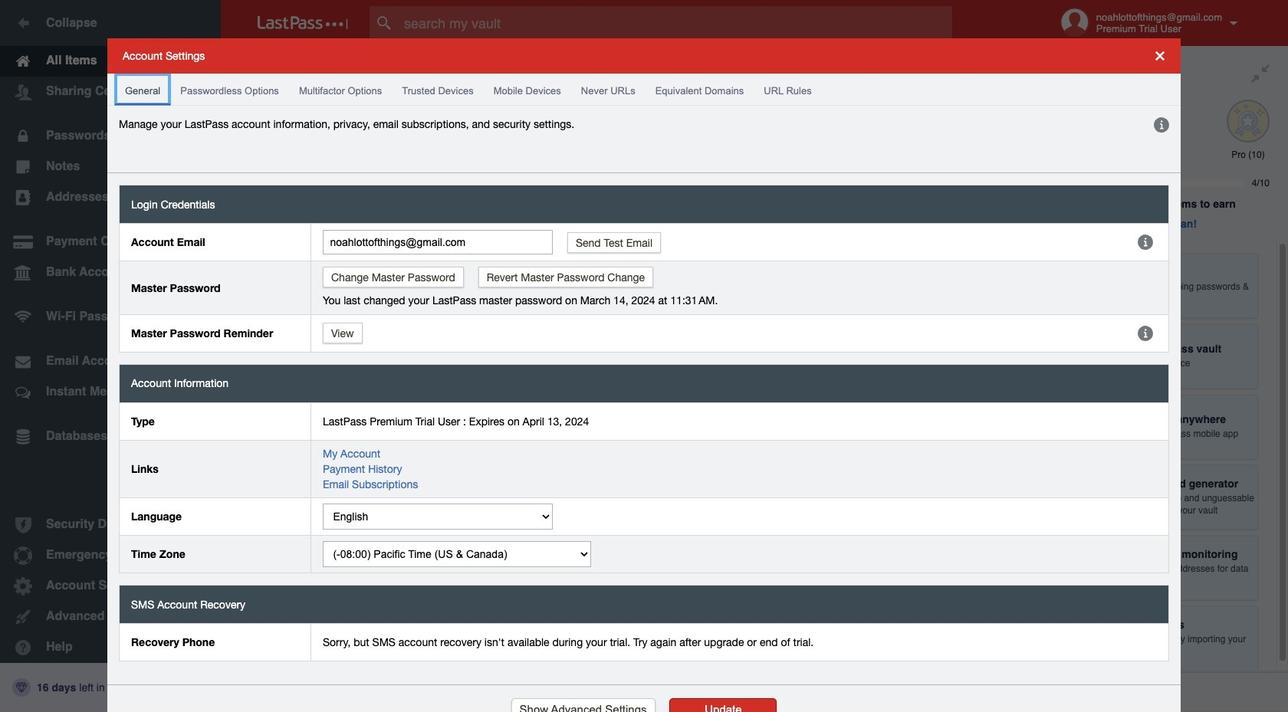 Task type: locate. For each thing, give the bounding box(es) containing it.
lastpass image
[[258, 16, 348, 30]]

new item navigation
[[941, 650, 999, 713]]

search my vault text field
[[370, 6, 983, 40]]



Task type: vqa. For each thing, say whether or not it's contained in the screenshot.
Password Field
no



Task type: describe. For each thing, give the bounding box(es) containing it.
main navigation navigation
[[0, 0, 221, 713]]

vault options navigation
[[221, 46, 1014, 92]]

Search search field
[[370, 6, 983, 40]]



